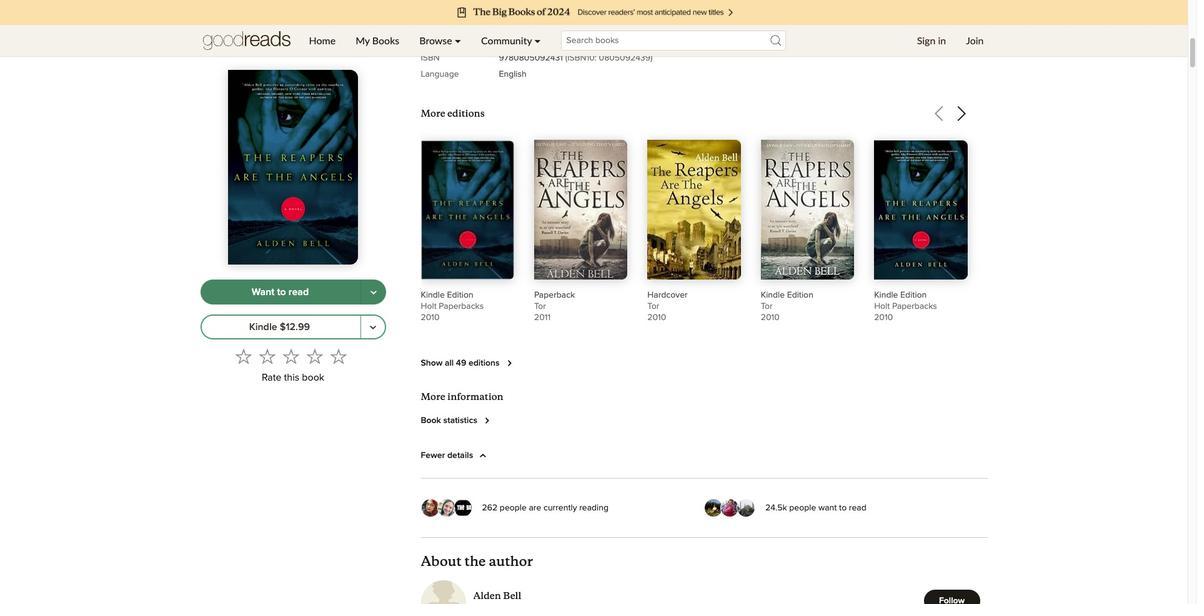 Task type: locate. For each thing, give the bounding box(es) containing it.
9780805092431
[[499, 54, 563, 63]]

statistics
[[443, 417, 477, 426]]

▾ inside community ▾ link
[[534, 34, 541, 46]]

1 kindle edition holt paperbacks 2010 from the left
[[421, 291, 484, 322]]

2 more from the top
[[421, 391, 445, 403]]

want
[[818, 504, 837, 513]]

1 horizontal spatial kindle edition holt paperbacks 2010
[[874, 291, 937, 322]]

2 tor from the left
[[647, 302, 659, 311]]

about the author
[[421, 554, 533, 571]]

2010 inside kindle edition tor 2010
[[761, 314, 780, 322]]

people for 24.5k
[[789, 504, 816, 513]]

1 horizontal spatial people
[[789, 504, 816, 513]]

0 vertical spatial to
[[277, 287, 286, 297]]

to
[[277, 287, 286, 297], [839, 504, 847, 513]]

kindle edition holt paperbacks 2010
[[421, 291, 484, 322], [874, 291, 937, 322]]

2011
[[534, 314, 551, 322]]

3 tor from the left
[[761, 302, 773, 311]]

pages,
[[517, 21, 542, 30]]

want
[[252, 287, 274, 297]]

more
[[421, 107, 445, 119], [421, 391, 445, 403]]

paperbacks
[[588, 38, 633, 46], [439, 302, 484, 311], [892, 302, 937, 311]]

more information
[[421, 391, 503, 403]]

1 vertical spatial more
[[421, 391, 445, 403]]

sign in
[[917, 34, 946, 46]]

2 horizontal spatial tor
[[761, 302, 773, 311]]

1 horizontal spatial to
[[839, 504, 847, 513]]

1 vertical spatial editions
[[469, 359, 500, 368]]

august 3, 2010 by holt paperbacks
[[499, 38, 633, 46]]

1 horizontal spatial paperbacks
[[588, 38, 633, 46]]

author
[[489, 554, 533, 571]]

tor inside paperback tor 2011
[[534, 302, 546, 311]]

editions right 49
[[469, 359, 500, 368]]

1 edition from the left
[[447, 291, 473, 300]]

want to read button
[[200, 280, 361, 305]]

0 horizontal spatial people
[[500, 504, 527, 513]]

rate 1 out of 5 image
[[236, 349, 252, 365]]

alden bell
[[473, 590, 521, 602]]

tor
[[534, 302, 546, 311], [647, 302, 659, 311], [761, 302, 773, 311]]

by
[[558, 38, 568, 46]]

paperback up 2011
[[534, 291, 575, 300]]

tor for paperback
[[534, 302, 546, 311]]

1 more from the top
[[421, 107, 445, 119]]

book cover image
[[534, 140, 627, 283], [647, 140, 741, 292], [761, 140, 854, 282], [874, 141, 967, 280], [421, 141, 514, 280]]

rate
[[262, 373, 281, 383]]

▾ right the browse
[[455, 34, 461, 46]]

1 vertical spatial to
[[839, 504, 847, 513]]

editions down language
[[447, 107, 485, 119]]

1 ▾ from the left
[[455, 34, 461, 46]]

paperback
[[544, 21, 585, 30], [534, 291, 575, 300]]

home
[[309, 34, 336, 46]]

more up the book
[[421, 391, 445, 403]]

format
[[421, 21, 448, 30]]

people left 'are'
[[500, 504, 527, 513]]

None search field
[[551, 31, 796, 51]]

1 tor from the left
[[534, 302, 546, 311]]

alden
[[473, 590, 501, 602]]

1 vertical spatial read
[[849, 504, 866, 513]]

to right want
[[839, 504, 847, 513]]

kindle $12.99 link
[[200, 315, 361, 340]]

want to read
[[252, 287, 309, 297]]

3,
[[528, 38, 535, 46]]

2 ▾ from the left
[[534, 34, 541, 46]]

paperback up august 3, 2010 by holt paperbacks on the top of page
[[544, 21, 585, 30]]

read right want
[[849, 504, 866, 513]]

to right want at left
[[277, 287, 286, 297]]

▾ for community ▾
[[534, 34, 541, 46]]

rate this book element
[[200, 345, 386, 388]]

0 horizontal spatial kindle edition holt paperbacks 2010
[[421, 291, 484, 322]]

tor inside hardcover tor 2010
[[647, 302, 659, 311]]

rating 0 out of 5 group
[[232, 345, 350, 369]]

more for more information
[[421, 391, 445, 403]]

1 vertical spatial paperback
[[534, 291, 575, 300]]

holt
[[570, 38, 586, 46], [421, 302, 437, 311], [874, 302, 890, 311]]

people left want
[[789, 504, 816, 513]]

0 horizontal spatial tor
[[534, 302, 546, 311]]

join link
[[956, 25, 994, 56]]

9780805092431 (isbn10: 0805092439)
[[499, 54, 653, 63]]

more editions
[[421, 107, 485, 119]]

book
[[302, 373, 324, 383]]

people
[[500, 504, 527, 513], [789, 504, 816, 513]]

0 horizontal spatial edition
[[447, 291, 473, 300]]

read
[[289, 287, 309, 297], [849, 504, 866, 513]]

read up $12.99
[[289, 287, 309, 297]]

▾ inside browse ▾ link
[[455, 34, 461, 46]]

published
[[421, 38, 459, 46]]

the
[[465, 554, 486, 571]]

▾
[[455, 34, 461, 46], [534, 34, 541, 46]]

1 horizontal spatial ▾
[[534, 34, 541, 46]]

2 edition from the left
[[787, 291, 813, 300]]

0 horizontal spatial read
[[289, 287, 309, 297]]

0 vertical spatial more
[[421, 107, 445, 119]]

more down language
[[421, 107, 445, 119]]

tor inside kindle edition tor 2010
[[761, 302, 773, 311]]

all
[[445, 359, 454, 368]]

community ▾
[[481, 34, 541, 46]]

0 vertical spatial paperback
[[544, 21, 585, 30]]

currently
[[544, 504, 577, 513]]

show
[[421, 359, 443, 368]]

editions
[[447, 107, 485, 119], [469, 359, 500, 368]]

1 horizontal spatial tor
[[647, 302, 659, 311]]

kindle
[[421, 291, 445, 300], [761, 291, 785, 300], [874, 291, 898, 300], [249, 322, 277, 332]]

fewer details
[[421, 452, 473, 461]]

2 people from the left
[[789, 504, 816, 513]]

1 people from the left
[[500, 504, 527, 513]]

are
[[529, 504, 541, 513]]

2 horizontal spatial edition
[[900, 291, 927, 300]]

0 vertical spatial read
[[289, 287, 309, 297]]

the most anticipated books of 2024 image
[[139, 0, 1048, 25]]

0 horizontal spatial ▾
[[455, 34, 461, 46]]

alden bell link
[[473, 590, 564, 603]]

0 horizontal spatial to
[[277, 287, 286, 297]]

▾ down 225 pages, paperback
[[534, 34, 541, 46]]

browse ▾
[[419, 34, 461, 46]]

edition
[[447, 291, 473, 300], [787, 291, 813, 300], [900, 291, 927, 300]]

sign in link
[[907, 25, 956, 56]]

rate 2 out of 5 image
[[259, 349, 276, 365]]

1 horizontal spatial read
[[849, 504, 866, 513]]

book
[[421, 417, 441, 426]]

1 horizontal spatial edition
[[787, 291, 813, 300]]

▾ for browse ▾
[[455, 34, 461, 46]]

2010
[[537, 38, 556, 46], [421, 314, 440, 322], [647, 314, 666, 322], [761, 314, 780, 322], [874, 314, 893, 322]]



Task type: describe. For each thing, give the bounding box(es) containing it.
my books
[[356, 34, 399, 46]]

0805092439)
[[599, 54, 653, 63]]

browse ▾ link
[[409, 25, 471, 56]]

august
[[499, 38, 526, 46]]

hardcover tor 2010
[[647, 291, 688, 322]]

225 pages, paperback
[[499, 21, 585, 30]]

browse
[[419, 34, 452, 46]]

rate this book
[[262, 373, 324, 383]]

rate 4 out of 5 image
[[307, 349, 323, 365]]

join
[[966, 34, 984, 46]]

262
[[482, 504, 497, 513]]

more for more editions
[[421, 107, 445, 119]]

2 kindle edition holt paperbacks 2010 from the left
[[874, 291, 937, 322]]

edition inside kindle edition tor 2010
[[787, 291, 813, 300]]

kindle inside kindle edition tor 2010
[[761, 291, 785, 300]]

home image
[[203, 25, 290, 56]]

kindle $12.99
[[249, 322, 310, 332]]

24.5k people want to read
[[765, 504, 866, 513]]

book statistics
[[421, 417, 477, 426]]

(isbn10:
[[565, 54, 597, 63]]

this
[[284, 373, 299, 383]]

fewer details button
[[421, 449, 491, 464]]

3 edition from the left
[[900, 291, 927, 300]]

information
[[447, 391, 503, 403]]

rate 3 out of 5 image
[[283, 349, 299, 365]]

fewer
[[421, 452, 445, 461]]

bell
[[503, 590, 521, 602]]

2 horizontal spatial paperbacks
[[892, 302, 937, 311]]

0 horizontal spatial paperbacks
[[439, 302, 484, 311]]

49
[[456, 359, 466, 368]]

1 horizontal spatial holt
[[570, 38, 586, 46]]

262 people are currently reading
[[482, 504, 609, 513]]

home link
[[299, 25, 346, 56]]

my books link
[[346, 25, 409, 56]]

people for 262
[[500, 504, 527, 513]]

show all 49 editions link
[[421, 356, 517, 371]]

kindle edition tor 2010
[[761, 291, 813, 322]]

paperback tor 2011
[[534, 291, 575, 322]]

rate 5 out of 5 image
[[330, 349, 347, 365]]

225
[[499, 21, 514, 30]]

details
[[447, 452, 473, 461]]

english
[[499, 70, 527, 79]]

language
[[421, 70, 459, 79]]

$12.99
[[280, 322, 310, 332]]

show all 49 editions
[[421, 359, 500, 368]]

community
[[481, 34, 532, 46]]

books
[[372, 34, 399, 46]]

sign
[[917, 34, 935, 46]]

reading
[[579, 504, 609, 513]]

book statistics link
[[421, 414, 495, 429]]

2 horizontal spatial holt
[[874, 302, 890, 311]]

in
[[938, 34, 946, 46]]

kindle inside "link"
[[249, 322, 277, 332]]

0 horizontal spatial holt
[[421, 302, 437, 311]]

profile image for alden bell. image
[[421, 581, 466, 605]]

24.5k
[[765, 504, 787, 513]]

isbn
[[421, 54, 440, 63]]

about
[[421, 554, 462, 571]]

to inside button
[[277, 287, 286, 297]]

hardcover
[[647, 291, 688, 300]]

read inside button
[[289, 287, 309, 297]]

my
[[356, 34, 370, 46]]

community ▾ link
[[471, 25, 551, 56]]

2010 inside hardcover tor 2010
[[647, 314, 666, 322]]

Search by book title or ISBN text field
[[561, 31, 786, 51]]

tor for hardcover
[[647, 302, 659, 311]]

0 vertical spatial editions
[[447, 107, 485, 119]]



Task type: vqa. For each thing, say whether or not it's contained in the screenshot.
rightmost To
yes



